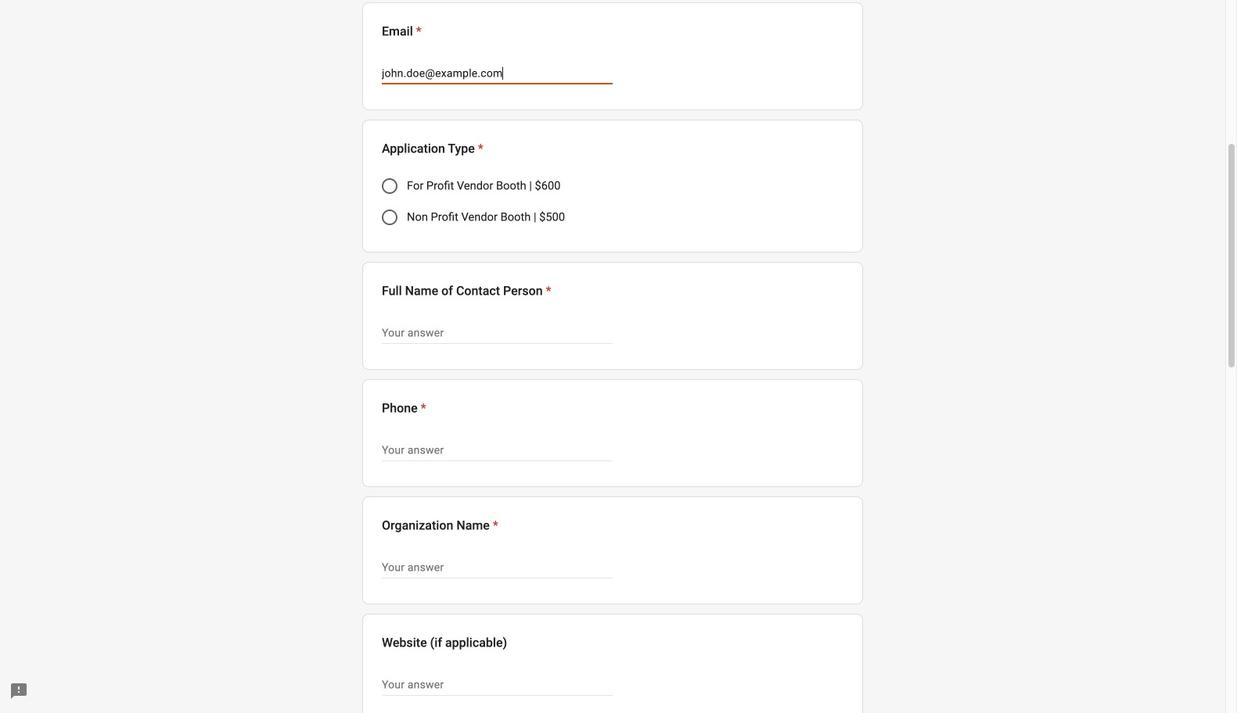 Task type: describe. For each thing, give the bounding box(es) containing it.
1 heading from the top
[[382, 22, 844, 41]]

report a problem to google image
[[9, 682, 28, 701]]

non profit vendor booth | $500 image
[[382, 210, 398, 225]]

Non Profit Vendor Booth | $500 radio
[[382, 210, 398, 225]]



Task type: vqa. For each thing, say whether or not it's contained in the screenshot.
Obsessive-Compulsive Disorder (Undiagnosed) ICON
no



Task type: locate. For each thing, give the bounding box(es) containing it.
None text field
[[382, 324, 613, 343], [382, 441, 613, 460], [382, 559, 613, 577], [382, 676, 613, 695], [382, 324, 613, 343], [382, 441, 613, 460], [382, 559, 613, 577], [382, 676, 613, 695]]

required question element
[[413, 22, 422, 41], [475, 139, 484, 158], [543, 282, 551, 300], [418, 399, 426, 418], [490, 516, 498, 535]]

for profit vendor booth | $600 image
[[382, 178, 398, 194]]

4 heading from the top
[[382, 399, 426, 418]]

list item
[[362, 2, 863, 110]]

list
[[362, 2, 863, 714]]

3 heading from the top
[[382, 282, 551, 300]]

2 heading from the top
[[382, 139, 484, 158]]

Your email email field
[[382, 64, 613, 83]]

For Profit Vendor Booth | $600 radio
[[382, 178, 398, 194]]

heading
[[382, 22, 844, 41], [382, 139, 484, 158], [382, 282, 551, 300], [382, 399, 426, 418], [382, 516, 498, 535]]

5 heading from the top
[[382, 516, 498, 535]]



